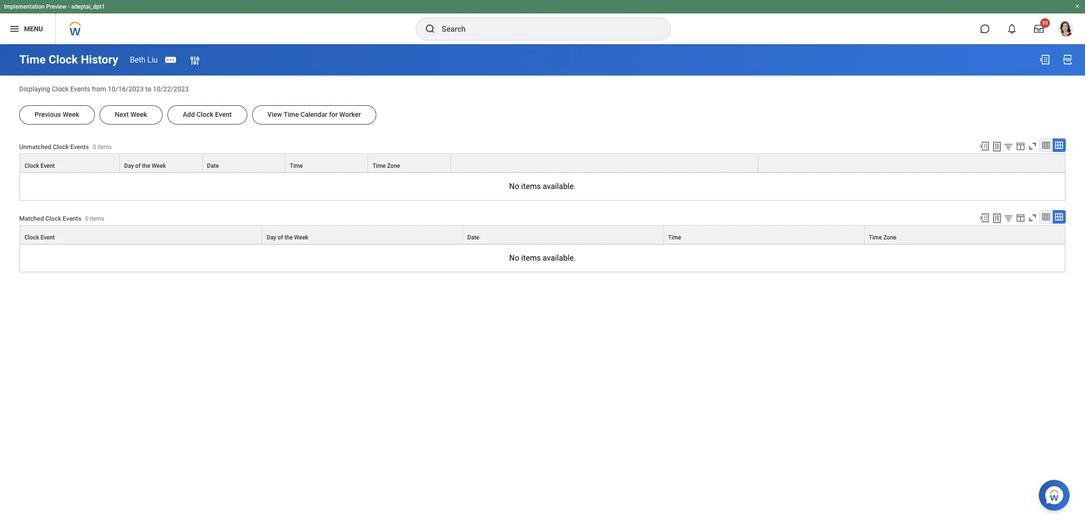 Task type: locate. For each thing, give the bounding box(es) containing it.
matched
[[19, 215, 44, 223]]

2 clock event from the top
[[25, 234, 55, 241]]

1 vertical spatial 0
[[85, 216, 89, 223]]

clock event button for unmatched clock events
[[20, 154, 119, 172]]

clock
[[49, 53, 78, 66], [52, 85, 69, 93], [197, 111, 214, 118], [53, 144, 69, 151], [25, 163, 39, 169], [45, 215, 61, 223], [25, 234, 39, 241]]

1 no items available. from the top
[[510, 182, 576, 191]]

date button
[[203, 154, 285, 172], [463, 226, 664, 244]]

0 vertical spatial zone
[[387, 163, 400, 169]]

view time calendar for worker button
[[252, 105, 377, 125]]

clock event down matched on the top of page
[[25, 234, 55, 241]]

0 for matched clock events
[[85, 216, 89, 223]]

week inside button
[[63, 111, 79, 118]]

0 horizontal spatial of
[[135, 163, 141, 169]]

inbox large image
[[1035, 24, 1044, 34]]

items
[[97, 144, 112, 151], [522, 182, 541, 191], [90, 216, 104, 223], [522, 254, 541, 263]]

1 vertical spatial the
[[285, 234, 293, 241]]

clock for time
[[49, 53, 78, 66]]

expand table image
[[1055, 140, 1065, 150], [1055, 212, 1065, 222]]

1 vertical spatial row
[[20, 225, 1066, 245]]

clock right matched on the top of page
[[45, 215, 61, 223]]

0 vertical spatial export to worksheets image
[[992, 141, 1004, 153]]

date
[[207, 163, 219, 169], [468, 234, 480, 241]]

items inside unmatched clock events 0 items
[[97, 144, 112, 151]]

export to excel image for unmatched clock events
[[980, 141, 991, 152]]

event down matched clock events 0 items
[[41, 234, 55, 241]]

1 vertical spatial zone
[[884, 234, 897, 241]]

0 vertical spatial day
[[124, 163, 134, 169]]

0 vertical spatial event
[[215, 111, 232, 118]]

fullscreen image
[[1028, 141, 1039, 152], [1028, 213, 1039, 223]]

export to excel image left view printable version (pdf) icon
[[1040, 54, 1051, 65]]

1 horizontal spatial zone
[[884, 234, 897, 241]]

adeptai_dpt1
[[71, 3, 105, 10]]

calendar
[[301, 111, 328, 118]]

2 no from the top
[[510, 254, 520, 263]]

0 vertical spatial row
[[20, 154, 1066, 173]]

1 vertical spatial expand table image
[[1055, 212, 1065, 222]]

row
[[20, 154, 1066, 173], [20, 225, 1066, 245]]

close environment banner image
[[1075, 3, 1081, 9]]

0 vertical spatial export to excel image
[[1040, 54, 1051, 65]]

export to worksheets image
[[992, 141, 1004, 153], [992, 213, 1004, 224]]

2 vertical spatial export to excel image
[[980, 213, 991, 223]]

1 vertical spatial time button
[[664, 226, 865, 244]]

time button for unmatched clock events
[[286, 154, 368, 172]]

1 vertical spatial event
[[41, 163, 55, 169]]

0 horizontal spatial day of the week
[[124, 163, 166, 169]]

0 horizontal spatial date button
[[203, 154, 285, 172]]

add clock event button
[[167, 105, 247, 125]]

0 vertical spatial time zone button
[[369, 154, 451, 172]]

preview
[[46, 3, 67, 10]]

events down 'previous week' button
[[70, 144, 89, 151]]

unmatched
[[19, 144, 51, 151]]

previous
[[35, 111, 61, 118]]

1 vertical spatial time zone
[[870, 234, 897, 241]]

toolbar for matched clock events
[[976, 210, 1067, 225]]

no items available.
[[510, 182, 576, 191], [510, 254, 576, 263]]

available.
[[543, 182, 576, 191], [543, 254, 576, 263]]

2 no items available. from the top
[[510, 254, 576, 263]]

1 vertical spatial no items available.
[[510, 254, 576, 263]]

1 vertical spatial events
[[70, 144, 89, 151]]

expand table image for matched clock events
[[1055, 212, 1065, 222]]

event
[[215, 111, 232, 118], [41, 163, 55, 169], [41, 234, 55, 241]]

menu button
[[0, 13, 55, 44]]

0 vertical spatial no
[[510, 182, 520, 191]]

1 vertical spatial export to worksheets image
[[992, 213, 1004, 224]]

time button
[[286, 154, 368, 172], [664, 226, 865, 244]]

0 vertical spatial day of the week button
[[120, 154, 202, 172]]

2 available. from the top
[[543, 254, 576, 263]]

export to excel image left select to filter grid data icon
[[980, 213, 991, 223]]

events for displaying
[[70, 85, 90, 93]]

0 vertical spatial no items available.
[[510, 182, 576, 191]]

1 horizontal spatial the
[[285, 234, 293, 241]]

0 horizontal spatial 0
[[85, 216, 89, 223]]

1 vertical spatial no
[[510, 254, 520, 263]]

fullscreen image right click to view/edit grid preferences icon on the top of the page
[[1028, 141, 1039, 152]]

1 row from the top
[[20, 154, 1066, 173]]

1 vertical spatial clock event
[[25, 234, 55, 241]]

export to worksheets image for matched clock events
[[992, 213, 1004, 224]]

day
[[124, 163, 134, 169], [267, 234, 277, 241]]

0 horizontal spatial time button
[[286, 154, 368, 172]]

table image
[[1042, 212, 1052, 222]]

0 vertical spatial events
[[70, 85, 90, 93]]

2 row from the top
[[20, 225, 1066, 245]]

time zone
[[373, 163, 400, 169], [870, 234, 897, 241]]

row for matched clock events
[[20, 225, 1066, 245]]

1 available. from the top
[[543, 182, 576, 191]]

0 vertical spatial date
[[207, 163, 219, 169]]

implementation preview -   adeptai_dpt1
[[4, 3, 105, 10]]

day of the week button
[[120, 154, 202, 172], [263, 226, 463, 244]]

1 horizontal spatial day of the week
[[267, 234, 309, 241]]

clock down matched on the top of page
[[25, 234, 39, 241]]

events right matched on the top of page
[[63, 215, 81, 223]]

1 vertical spatial fullscreen image
[[1028, 213, 1039, 223]]

from
[[92, 85, 106, 93]]

0 horizontal spatial zone
[[387, 163, 400, 169]]

0 vertical spatial day of the week
[[124, 163, 166, 169]]

0 vertical spatial date button
[[203, 154, 285, 172]]

2 vertical spatial event
[[41, 234, 55, 241]]

day of the week
[[124, 163, 166, 169], [267, 234, 309, 241]]

expand table image right table icon
[[1055, 140, 1065, 150]]

1 horizontal spatial time zone button
[[865, 226, 1066, 244]]

0 horizontal spatial date
[[207, 163, 219, 169]]

event down unmatched
[[41, 163, 55, 169]]

1 horizontal spatial date button
[[463, 226, 664, 244]]

expand table image right table image
[[1055, 212, 1065, 222]]

time zone button for unmatched clock events
[[369, 154, 451, 172]]

export to excel image
[[1040, 54, 1051, 65], [980, 141, 991, 152], [980, 213, 991, 223]]

0 vertical spatial time zone
[[373, 163, 400, 169]]

1 vertical spatial toolbar
[[976, 210, 1067, 225]]

0 vertical spatial clock event
[[25, 163, 55, 169]]

no
[[510, 182, 520, 191], [510, 254, 520, 263]]

date button for unmatched clock events
[[203, 154, 285, 172]]

clock inside button
[[197, 111, 214, 118]]

row for unmatched clock events
[[20, 154, 1066, 173]]

previous week button
[[19, 105, 95, 125]]

1 vertical spatial date
[[468, 234, 480, 241]]

1 clock event from the top
[[25, 163, 55, 169]]

1 vertical spatial day of the week button
[[263, 226, 463, 244]]

the for matched clock events
[[285, 234, 293, 241]]

time zone for unmatched clock events
[[373, 163, 400, 169]]

beth
[[130, 55, 146, 64]]

1 horizontal spatial of
[[278, 234, 283, 241]]

1 horizontal spatial day of the week button
[[263, 226, 463, 244]]

zone
[[387, 163, 400, 169], [884, 234, 897, 241]]

1 vertical spatial export to excel image
[[980, 141, 991, 152]]

day of the week for unmatched clock events
[[124, 163, 166, 169]]

export to excel image for time clock history
[[1040, 54, 1051, 65]]

the
[[142, 163, 150, 169], [285, 234, 293, 241]]

no items available. for matched clock events
[[510, 254, 576, 263]]

add
[[183, 111, 195, 118]]

0 vertical spatial expand table image
[[1055, 140, 1065, 150]]

clock event
[[25, 163, 55, 169], [25, 234, 55, 241]]

clock event down unmatched
[[25, 163, 55, 169]]

export to worksheets image left select to filter grid data icon
[[992, 213, 1004, 224]]

clock event button for matched clock events
[[20, 226, 262, 244]]

view printable version (pdf) image
[[1063, 54, 1074, 65]]

0 vertical spatial 0
[[93, 144, 96, 151]]

beth liu
[[130, 55, 158, 64]]

of
[[135, 163, 141, 169], [278, 234, 283, 241]]

0 vertical spatial time button
[[286, 154, 368, 172]]

click to view/edit grid preferences image
[[1016, 141, 1027, 152]]

time
[[19, 53, 46, 66], [284, 111, 299, 118], [290, 163, 303, 169], [373, 163, 386, 169], [669, 234, 682, 241], [870, 234, 883, 241]]

2 clock event button from the top
[[20, 226, 262, 244]]

clock event for matched
[[25, 234, 55, 241]]

clock event button
[[20, 154, 119, 172], [20, 226, 262, 244]]

0 vertical spatial fullscreen image
[[1028, 141, 1039, 152]]

0 horizontal spatial day of the week button
[[120, 154, 202, 172]]

1 vertical spatial clock event button
[[20, 226, 262, 244]]

menu
[[24, 25, 43, 33]]

1 horizontal spatial day
[[267, 234, 277, 241]]

of for unmatched clock events
[[135, 163, 141, 169]]

1 vertical spatial day
[[267, 234, 277, 241]]

no items available. for unmatched clock events
[[510, 182, 576, 191]]

next
[[115, 111, 129, 118]]

clock right add
[[197, 111, 214, 118]]

0 vertical spatial clock event button
[[20, 154, 119, 172]]

1 horizontal spatial date
[[468, 234, 480, 241]]

week
[[63, 111, 79, 118], [131, 111, 147, 118], [152, 163, 166, 169], [294, 234, 309, 241]]

1 no from the top
[[510, 182, 520, 191]]

0 horizontal spatial time zone button
[[369, 154, 451, 172]]

0 vertical spatial the
[[142, 163, 150, 169]]

items inside matched clock events 0 items
[[90, 216, 104, 223]]

menu banner
[[0, 0, 1086, 44]]

0 vertical spatial available.
[[543, 182, 576, 191]]

toolbar
[[976, 139, 1067, 154], [976, 210, 1067, 225]]

clock right unmatched
[[53, 144, 69, 151]]

events left from
[[70, 85, 90, 93]]

week inside button
[[131, 111, 147, 118]]

fullscreen image right click to view/edit grid preferences image
[[1028, 213, 1039, 223]]

1 vertical spatial day of the week
[[267, 234, 309, 241]]

0 horizontal spatial the
[[142, 163, 150, 169]]

0 inside unmatched clock events 0 items
[[93, 144, 96, 151]]

10/16/2023
[[108, 85, 144, 93]]

1 clock event button from the top
[[20, 154, 119, 172]]

change selection image
[[189, 55, 201, 67]]

event right add
[[215, 111, 232, 118]]

0 vertical spatial toolbar
[[976, 139, 1067, 154]]

events
[[70, 85, 90, 93], [70, 144, 89, 151], [63, 215, 81, 223]]

clock for unmatched
[[53, 144, 69, 151]]

of for matched clock events
[[278, 234, 283, 241]]

0 horizontal spatial day
[[124, 163, 134, 169]]

history
[[81, 53, 118, 66]]

export to excel image left select to filter grid data image at the top
[[980, 141, 991, 152]]

33 button
[[1029, 18, 1051, 39]]

0 vertical spatial of
[[135, 163, 141, 169]]

event for matched clock events
[[41, 234, 55, 241]]

event for unmatched clock events
[[41, 163, 55, 169]]

1 horizontal spatial time zone
[[870, 234, 897, 241]]

clock right the displaying
[[52, 85, 69, 93]]

1 vertical spatial of
[[278, 234, 283, 241]]

1 vertical spatial date button
[[463, 226, 664, 244]]

0
[[93, 144, 96, 151], [85, 216, 89, 223]]

next week
[[115, 111, 147, 118]]

1 horizontal spatial time button
[[664, 226, 865, 244]]

1 vertical spatial time zone button
[[865, 226, 1066, 244]]

0 inside matched clock events 0 items
[[85, 216, 89, 223]]

previous week
[[35, 111, 79, 118]]

unmatched clock events 0 items
[[19, 144, 112, 151]]

0 horizontal spatial time zone
[[373, 163, 400, 169]]

clock left history
[[49, 53, 78, 66]]

1 horizontal spatial 0
[[93, 144, 96, 151]]

1 vertical spatial available.
[[543, 254, 576, 263]]

time zone button for matched clock events
[[865, 226, 1066, 244]]

export to worksheets image left select to filter grid data image at the top
[[992, 141, 1004, 153]]

2 vertical spatial events
[[63, 215, 81, 223]]

time zone button
[[369, 154, 451, 172], [865, 226, 1066, 244]]



Task type: describe. For each thing, give the bounding box(es) containing it.
the for unmatched clock events
[[142, 163, 150, 169]]

33
[[1043, 20, 1049, 26]]

10/22/2023
[[153, 85, 189, 93]]

next week button
[[99, 105, 163, 125]]

events for unmatched
[[70, 144, 89, 151]]

toolbar for unmatched clock events
[[976, 139, 1067, 154]]

search image
[[425, 23, 436, 35]]

displaying clock events from 10/16/2023 to 10/22/2023
[[19, 85, 189, 93]]

view time calendar for worker
[[268, 111, 361, 118]]

day of the week for matched clock events
[[267, 234, 309, 241]]

-
[[68, 3, 70, 10]]

view
[[268, 111, 282, 118]]

day for unmatched clock events
[[124, 163, 134, 169]]

profile logan mcneil image
[[1059, 21, 1074, 39]]

to
[[145, 85, 151, 93]]

day for matched clock events
[[267, 234, 277, 241]]

justify image
[[9, 23, 20, 35]]

displaying
[[19, 85, 50, 93]]

available. for unmatched clock events
[[543, 182, 576, 191]]

clock for matched
[[45, 215, 61, 223]]

for
[[329, 111, 338, 118]]

no for matched clock events
[[510, 254, 520, 263]]

click to view/edit grid preferences image
[[1016, 213, 1027, 223]]

implementation
[[4, 3, 45, 10]]

clock for add
[[197, 111, 214, 118]]

matched clock events 0 items
[[19, 215, 104, 223]]

zone for matched clock events
[[884, 234, 897, 241]]

clock for displaying
[[52, 85, 69, 93]]

event inside button
[[215, 111, 232, 118]]

fullscreen image for matched clock events
[[1028, 213, 1039, 223]]

day of the week button for matched clock events
[[263, 226, 463, 244]]

add clock event
[[183, 111, 232, 118]]

0 for unmatched clock events
[[93, 144, 96, 151]]

zone for unmatched clock events
[[387, 163, 400, 169]]

liu
[[148, 55, 158, 64]]

time inside 'button'
[[284, 111, 299, 118]]

clock event for unmatched
[[25, 163, 55, 169]]

Search Workday  search field
[[442, 18, 651, 39]]

no for unmatched clock events
[[510, 182, 520, 191]]

time clock history main content
[[0, 44, 1086, 282]]

events for matched
[[63, 215, 81, 223]]

available. for matched clock events
[[543, 254, 576, 263]]

table image
[[1042, 140, 1052, 150]]

day of the week button for unmatched clock events
[[120, 154, 202, 172]]

time clock history
[[19, 53, 118, 66]]

select to filter grid data image
[[1004, 213, 1015, 223]]

export to worksheets image for unmatched clock events
[[992, 141, 1004, 153]]

clock down unmatched
[[25, 163, 39, 169]]

date for matched clock events
[[468, 234, 480, 241]]

time button for matched clock events
[[664, 226, 865, 244]]

beth liu link
[[130, 55, 158, 64]]

fullscreen image for unmatched clock events
[[1028, 141, 1039, 152]]

time zone for matched clock events
[[870, 234, 897, 241]]

date for unmatched clock events
[[207, 163, 219, 169]]

worker
[[340, 111, 361, 118]]

date button for matched clock events
[[463, 226, 664, 244]]

notifications large image
[[1008, 24, 1018, 34]]

select to filter grid data image
[[1004, 141, 1015, 152]]

expand table image for unmatched clock events
[[1055, 140, 1065, 150]]

export to excel image for matched clock events
[[980, 213, 991, 223]]



Task type: vqa. For each thing, say whether or not it's contained in the screenshot.
second USA Paid Time Off Plan  (Salaried) link from the bottom
no



